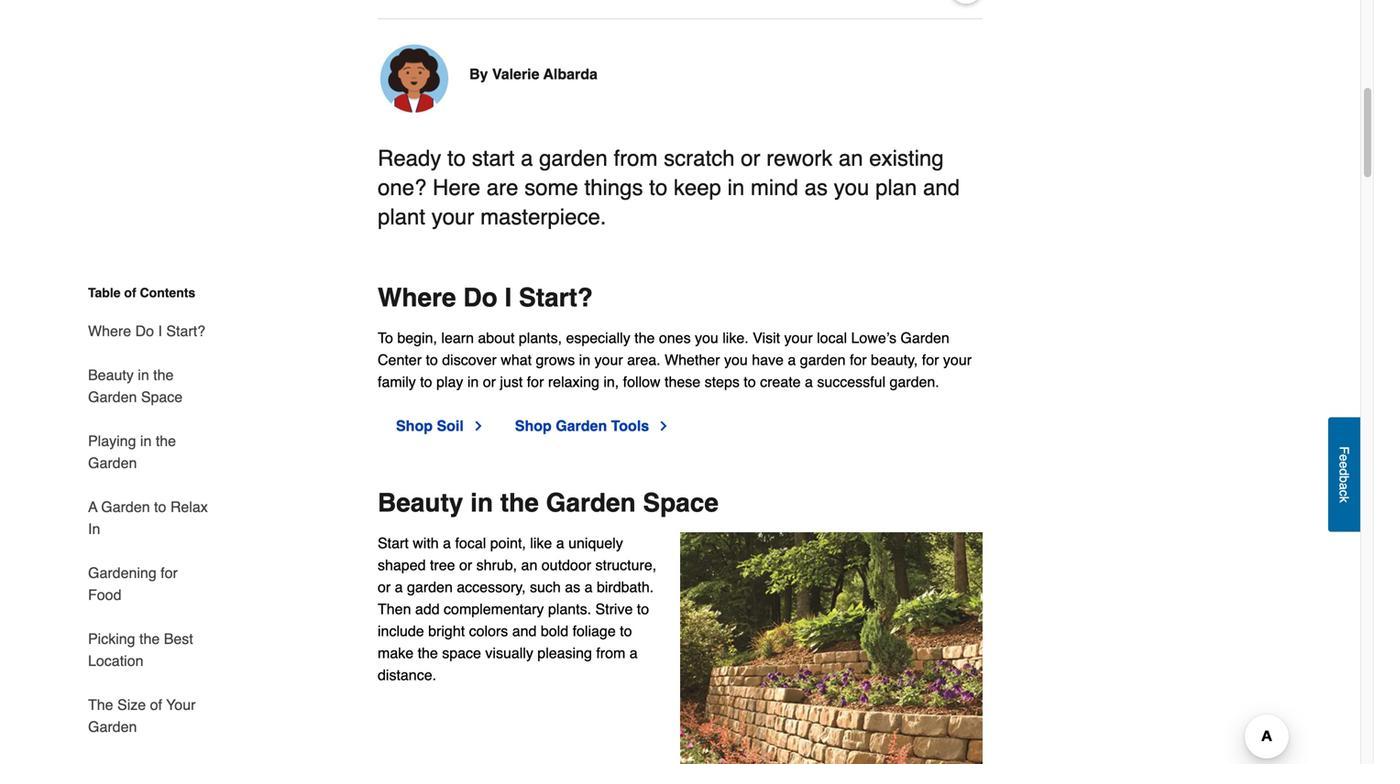 Task type: locate. For each thing, give the bounding box(es) containing it.
where
[[378, 283, 456, 313], [88, 323, 131, 340]]

do up about
[[463, 283, 498, 313]]

f
[[1337, 447, 1352, 454]]

1 horizontal spatial as
[[805, 175, 828, 201]]

0 horizontal spatial beauty in the garden space
[[88, 367, 183, 406]]

shop left soil
[[396, 418, 433, 435]]

to left relax
[[154, 499, 166, 516]]

0 vertical spatial where
[[378, 283, 456, 313]]

visit
[[753, 330, 780, 347]]

garden.
[[890, 374, 940, 391]]

beauty,
[[871, 352, 918, 369]]

1 vertical spatial space
[[643, 489, 719, 518]]

and up visually
[[512, 623, 537, 640]]

to inside a garden to relax in
[[154, 499, 166, 516]]

to down begin,
[[426, 352, 438, 369]]

1 horizontal spatial do
[[463, 283, 498, 313]]

area.
[[627, 352, 661, 369]]

such
[[530, 579, 561, 596]]

start? inside where do i start? link
[[166, 323, 205, 340]]

valerie
[[492, 66, 540, 83]]

a up k
[[1337, 483, 1352, 490]]

to begin, learn about plants, especially the ones you like. visit your local lowe's garden center to discover what grows in your area. whether you have a garden for beauty, for your family to play in or just for relaxing in, follow these steps to create a successful garden.
[[378, 330, 972, 391]]

1 horizontal spatial where do i start?
[[378, 283, 593, 313]]

a
[[88, 499, 97, 516]]

to down birdbath.
[[637, 601, 649, 618]]

start? up plants,
[[519, 283, 593, 313]]

where up begin,
[[378, 283, 456, 313]]

create
[[760, 374, 801, 391]]

chevron right image
[[657, 419, 671, 434]]

for up 'garden.'
[[922, 352, 939, 369]]

from down foliage
[[596, 645, 626, 662]]

e
[[1337, 454, 1352, 462], [1337, 462, 1352, 469]]

ready
[[378, 146, 441, 171]]

0 horizontal spatial you
[[695, 330, 719, 347]]

i up about
[[505, 283, 512, 313]]

complementary
[[444, 601, 544, 618]]

0 horizontal spatial of
[[124, 286, 136, 300]]

in inside ready to start a garden from scratch or rework an existing one? here are some things to keep in mind as you plan and plant your masterpiece.
[[728, 175, 745, 201]]

center
[[378, 352, 422, 369]]

plant
[[378, 205, 426, 230]]

shop soil
[[396, 418, 464, 435]]

in
[[88, 521, 100, 538]]

beauty
[[88, 367, 134, 384], [378, 489, 463, 518]]

a
[[521, 146, 533, 171], [788, 352, 796, 369], [805, 374, 813, 391], [1337, 483, 1352, 490], [443, 535, 451, 552], [556, 535, 565, 552], [395, 579, 403, 596], [585, 579, 593, 596], [630, 645, 638, 662]]

and right 'plan'
[[923, 175, 960, 201]]

beauty in the garden space
[[88, 367, 183, 406], [378, 489, 719, 518]]

1 horizontal spatial you
[[724, 352, 748, 369]]

a up plants.
[[585, 579, 593, 596]]

1 horizontal spatial and
[[923, 175, 960, 201]]

for right gardening
[[161, 565, 178, 582]]

as inside start with a focal point, like a uniquely shaped tree or shrub, an outdoor structure, or a garden accessory, such as a birdbath. then add complementary plants. strive to include bright colors and bold foliage to make the space visually pleasing from a distance.
[[565, 579, 581, 596]]

0 vertical spatial space
[[141, 389, 183, 406]]

start? down the contents
[[166, 323, 205, 340]]

your
[[166, 697, 196, 714]]

playing in the garden
[[88, 433, 176, 472]]

gardening
[[88, 565, 157, 582]]

the
[[635, 330, 655, 347], [153, 367, 174, 384], [156, 433, 176, 450], [500, 489, 539, 518], [139, 631, 160, 648], [418, 645, 438, 662]]

garden
[[539, 146, 608, 171], [800, 352, 846, 369], [407, 579, 453, 596]]

2 shop from the left
[[515, 418, 552, 435]]

visually
[[485, 645, 534, 662]]

1 horizontal spatial start?
[[519, 283, 593, 313]]

1 vertical spatial you
[[695, 330, 719, 347]]

garden inside to begin, learn about plants, especially the ones you like. visit your local lowe's garden center to discover what grows in your area. whether you have a garden for beauty, for your family to play in or just for relaxing in, follow these steps to create a successful garden.
[[901, 330, 950, 347]]

d
[[1337, 469, 1352, 476]]

local
[[817, 330, 847, 347]]

of right "table"
[[124, 286, 136, 300]]

or inside ready to start a garden from scratch or rework an existing one? here are some things to keep in mind as you plan and plant your masterpiece.
[[741, 146, 761, 171]]

you down like.
[[724, 352, 748, 369]]

2 horizontal spatial you
[[834, 175, 870, 201]]

e up d
[[1337, 454, 1352, 462]]

to
[[378, 330, 393, 347]]

contents
[[140, 286, 195, 300]]

from
[[614, 146, 658, 171], [596, 645, 626, 662]]

of right size
[[150, 697, 162, 714]]

1 vertical spatial and
[[512, 623, 537, 640]]

start with a focal point, like a uniquely shaped tree or shrub, an outdoor structure, or a garden accessory, such as a birdbath. then add complementary plants. strive to include bright colors and bold foliage to make the space visually pleasing from a distance.
[[378, 535, 657, 684]]

you up whether
[[695, 330, 719, 347]]

in right playing
[[140, 433, 152, 450]]

0 vertical spatial do
[[463, 283, 498, 313]]

shop down just
[[515, 418, 552, 435]]

have
[[752, 352, 784, 369]]

0 horizontal spatial and
[[512, 623, 537, 640]]

where down "table"
[[88, 323, 131, 340]]

2 vertical spatial you
[[724, 352, 748, 369]]

the down bright
[[418, 645, 438, 662]]

2 horizontal spatial garden
[[800, 352, 846, 369]]

gardening for food link
[[88, 552, 211, 618]]

beauty down where do i start? link on the left of page
[[88, 367, 134, 384]]

the right playing
[[156, 433, 176, 450]]

1 horizontal spatial of
[[150, 697, 162, 714]]

garden down relaxing
[[556, 418, 607, 435]]

chevron right image
[[471, 419, 486, 434]]

best
[[164, 631, 193, 648]]

as up plants.
[[565, 579, 581, 596]]

size
[[117, 697, 146, 714]]

0 horizontal spatial i
[[158, 323, 162, 340]]

your right beauty, at top right
[[943, 352, 972, 369]]

0 vertical spatial from
[[614, 146, 658, 171]]

1 vertical spatial an
[[521, 557, 538, 574]]

discover
[[442, 352, 497, 369]]

1 shop from the left
[[396, 418, 433, 435]]

shop for shop soil
[[396, 418, 433, 435]]

the size of your garden link
[[88, 684, 211, 750]]

1 horizontal spatial where
[[378, 283, 456, 313]]

0 horizontal spatial where
[[88, 323, 131, 340]]

table of contents element
[[73, 284, 211, 765]]

the
[[88, 697, 113, 714]]

focal
[[455, 535, 486, 552]]

garden down playing
[[88, 455, 137, 472]]

garden up add
[[407, 579, 453, 596]]

space
[[141, 389, 183, 406], [643, 489, 719, 518]]

or left just
[[483, 374, 496, 391]]

the left best
[[139, 631, 160, 648]]

0 horizontal spatial shop
[[396, 418, 433, 435]]

1 vertical spatial from
[[596, 645, 626, 662]]

1 horizontal spatial space
[[643, 489, 719, 518]]

or up then
[[378, 579, 391, 596]]

beauty up with
[[378, 489, 463, 518]]

a right with
[[443, 535, 451, 552]]

space up 'playing in the garden' link
[[141, 389, 183, 406]]

0 vertical spatial as
[[805, 175, 828, 201]]

i down the contents
[[158, 323, 162, 340]]

an inside ready to start a garden from scratch or rework an existing one? here are some things to keep in mind as you plan and plant your masterpiece.
[[839, 146, 863, 171]]

from inside ready to start a garden from scratch or rework an existing one? here are some things to keep in mind as you plan and plant your masterpiece.
[[614, 146, 658, 171]]

garden right a
[[101, 499, 150, 516]]

0 horizontal spatial as
[[565, 579, 581, 596]]

1 horizontal spatial shop
[[515, 418, 552, 435]]

0 vertical spatial beauty
[[88, 367, 134, 384]]

as inside ready to start a garden from scratch or rework an existing one? here are some things to keep in mind as you plan and plant your masterpiece.
[[805, 175, 828, 201]]

follow
[[623, 374, 661, 391]]

1 vertical spatial of
[[150, 697, 162, 714]]

1 horizontal spatial garden
[[539, 146, 608, 171]]

plants.
[[548, 601, 591, 618]]

as
[[805, 175, 828, 201], [565, 579, 581, 596]]

1 vertical spatial beauty in the garden space
[[378, 489, 719, 518]]

shop
[[396, 418, 433, 435], [515, 418, 552, 435]]

the inside to begin, learn about plants, especially the ones you like. visit your local lowe's garden center to discover what grows in your area. whether you have a garden for beauty, for your family to play in or just for relaxing in, follow these steps to create a successful garden.
[[635, 330, 655, 347]]

1 vertical spatial do
[[135, 323, 154, 340]]

1 vertical spatial beauty
[[378, 489, 463, 518]]

a down shaped
[[395, 579, 403, 596]]

start
[[472, 146, 515, 171]]

shrub,
[[476, 557, 517, 574]]

garden up beauty, at top right
[[901, 330, 950, 347]]

1 horizontal spatial an
[[839, 146, 863, 171]]

garden up playing
[[88, 389, 137, 406]]

1 vertical spatial start?
[[166, 323, 205, 340]]

some
[[525, 175, 578, 201]]

picking
[[88, 631, 135, 648]]

1 horizontal spatial i
[[505, 283, 512, 313]]

e up b
[[1337, 462, 1352, 469]]

start?
[[519, 283, 593, 313], [166, 323, 205, 340]]

one?
[[378, 175, 427, 201]]

an right rework
[[839, 146, 863, 171]]

0 vertical spatial garden
[[539, 146, 608, 171]]

tools
[[611, 418, 649, 435]]

0 vertical spatial of
[[124, 286, 136, 300]]

0 horizontal spatial where do i start?
[[88, 323, 205, 340]]

where do i start? down table of contents
[[88, 323, 205, 340]]

as down rework
[[805, 175, 828, 201]]

1 vertical spatial where do i start?
[[88, 323, 205, 340]]

shop for shop garden tools
[[515, 418, 552, 435]]

0 horizontal spatial beauty
[[88, 367, 134, 384]]

beauty in the garden space down where do i start? link on the left of page
[[88, 367, 183, 406]]

1 vertical spatial as
[[565, 579, 581, 596]]

the up area.
[[635, 330, 655, 347]]

0 horizontal spatial space
[[141, 389, 183, 406]]

2 vertical spatial garden
[[407, 579, 453, 596]]

food
[[88, 587, 121, 604]]

0 vertical spatial you
[[834, 175, 870, 201]]

in left mind
[[728, 175, 745, 201]]

garden up some
[[539, 146, 608, 171]]

1 horizontal spatial beauty in the garden space
[[378, 489, 719, 518]]

from inside start with a focal point, like a uniquely shaped tree or shrub, an outdoor structure, or a garden accessory, such as a birdbath. then add complementary plants. strive to include bright colors and bold foliage to make the space visually pleasing from a distance.
[[596, 645, 626, 662]]

in up relaxing
[[579, 352, 591, 369]]

from up things
[[614, 146, 658, 171]]

0 vertical spatial and
[[923, 175, 960, 201]]

for inside "gardening for food"
[[161, 565, 178, 582]]

you inside ready to start a garden from scratch or rework an existing one? here are some things to keep in mind as you plan and plant your masterpiece.
[[834, 175, 870, 201]]

accessory,
[[457, 579, 526, 596]]

space down chevron right icon
[[643, 489, 719, 518]]

beauty inside table of contents element
[[88, 367, 134, 384]]

beauty in the garden space inside table of contents element
[[88, 367, 183, 406]]

and inside start with a focal point, like a uniquely shaped tree or shrub, an outdoor structure, or a garden accessory, such as a birdbath. then add complementary plants. strive to include bright colors and bold foliage to make the space visually pleasing from a distance.
[[512, 623, 537, 640]]

1 vertical spatial garden
[[800, 352, 846, 369]]

an down like
[[521, 557, 538, 574]]

0 horizontal spatial an
[[521, 557, 538, 574]]

structure,
[[596, 557, 657, 574]]

or inside to begin, learn about plants, especially the ones you like. visit your local lowe's garden center to discover what grows in your area. whether you have a garden for beauty, for your family to play in or just for relaxing in, follow these steps to create a successful garden.
[[483, 374, 496, 391]]

0 vertical spatial beauty in the garden space
[[88, 367, 183, 406]]

or up mind
[[741, 146, 761, 171]]

for
[[850, 352, 867, 369], [922, 352, 939, 369], [527, 374, 544, 391], [161, 565, 178, 582]]

a right have
[[788, 352, 796, 369]]

make
[[378, 645, 414, 662]]

a right start on the left top of the page
[[521, 146, 533, 171]]

of
[[124, 286, 136, 300], [150, 697, 162, 714]]

like.
[[723, 330, 749, 347]]

0 vertical spatial start?
[[519, 283, 593, 313]]

your down here
[[432, 205, 474, 230]]

garden down the
[[88, 719, 137, 736]]

to right steps
[[744, 374, 756, 391]]

space inside beauty in the garden space
[[141, 389, 183, 406]]

0 horizontal spatial do
[[135, 323, 154, 340]]

in
[[728, 175, 745, 201], [579, 352, 591, 369], [138, 367, 149, 384], [467, 374, 479, 391], [140, 433, 152, 450], [471, 489, 493, 518]]

0 horizontal spatial garden
[[407, 579, 453, 596]]

where do i start? up about
[[378, 283, 593, 313]]

do down table of contents
[[135, 323, 154, 340]]

to left keep
[[649, 175, 668, 201]]

1 vertical spatial where
[[88, 323, 131, 340]]

you left 'plan'
[[834, 175, 870, 201]]

beauty in the garden space up like
[[378, 489, 719, 518]]

scratch
[[664, 146, 735, 171]]

2 e from the top
[[1337, 462, 1352, 469]]

your
[[432, 205, 474, 230], [784, 330, 813, 347], [595, 352, 623, 369], [943, 352, 972, 369]]

0 horizontal spatial start?
[[166, 323, 205, 340]]

0 vertical spatial where do i start?
[[378, 283, 593, 313]]

0 vertical spatial i
[[505, 283, 512, 313]]

1 vertical spatial i
[[158, 323, 162, 340]]

garden down 'local'
[[800, 352, 846, 369]]

plants,
[[519, 330, 562, 347]]

0 vertical spatial an
[[839, 146, 863, 171]]

birdbath.
[[597, 579, 654, 596]]

garden
[[901, 330, 950, 347], [88, 389, 137, 406], [556, 418, 607, 435], [88, 455, 137, 472], [546, 489, 636, 518], [101, 499, 150, 516], [88, 719, 137, 736]]

here
[[433, 175, 481, 201]]

1 horizontal spatial beauty
[[378, 489, 463, 518]]

to
[[448, 146, 466, 171], [649, 175, 668, 201], [426, 352, 438, 369], [420, 374, 432, 391], [744, 374, 756, 391], [154, 499, 166, 516], [637, 601, 649, 618], [620, 623, 632, 640]]



Task type: vqa. For each thing, say whether or not it's contained in the screenshot.
with
yes



Task type: describe. For each thing, give the bounding box(es) containing it.
picking the best location link
[[88, 618, 211, 684]]

a right like
[[556, 535, 565, 552]]

relax
[[170, 499, 208, 516]]

a right create
[[805, 374, 813, 391]]

where do i start? link
[[88, 309, 205, 353]]

are
[[487, 175, 518, 201]]

the inside start with a focal point, like a uniquely shaped tree or shrub, an outdoor structure, or a garden accessory, such as a birdbath. then add complementary plants. strive to include bright colors and bold foliage to make the space visually pleasing from a distance.
[[418, 645, 438, 662]]

keep
[[674, 175, 722, 201]]

soil
[[437, 418, 464, 435]]

relaxing
[[548, 374, 600, 391]]

to down strive
[[620, 623, 632, 640]]

point,
[[490, 535, 526, 552]]

where inside where do i start? link
[[88, 323, 131, 340]]

garden inside shop garden tools link
[[556, 418, 607, 435]]

as for such
[[565, 579, 581, 596]]

in inside playing in the garden
[[140, 433, 152, 450]]

include
[[378, 623, 424, 640]]

plan
[[876, 175, 917, 201]]

garden inside start with a focal point, like a uniquely shaped tree or shrub, an outdoor structure, or a garden accessory, such as a birdbath. then add complementary plants. strive to include bright colors and bold foliage to make the space visually pleasing from a distance.
[[407, 579, 453, 596]]

existing
[[869, 146, 944, 171]]

the down where do i start? link on the left of page
[[153, 367, 174, 384]]

play
[[436, 374, 463, 391]]

just
[[500, 374, 523, 391]]

space
[[442, 645, 481, 662]]

and inside ready to start a garden from scratch or rework an existing one? here are some things to keep in mind as you plan and plant your masterpiece.
[[923, 175, 960, 201]]

about
[[478, 330, 515, 347]]

your up in,
[[595, 352, 623, 369]]

masterpiece.
[[481, 205, 607, 230]]

the size of your garden
[[88, 697, 196, 736]]

1 e from the top
[[1337, 454, 1352, 462]]

by valerie albarda
[[469, 66, 598, 83]]

what
[[501, 352, 532, 369]]

to up here
[[448, 146, 466, 171]]

shaped
[[378, 557, 426, 574]]

a down strive
[[630, 645, 638, 662]]

learn
[[441, 330, 474, 347]]

like
[[530, 535, 552, 552]]

distance.
[[378, 667, 437, 684]]

c
[[1337, 490, 1352, 497]]

rework
[[767, 146, 833, 171]]

shop garden tools link
[[515, 416, 671, 438]]

add
[[415, 601, 440, 618]]

in down the discover
[[467, 374, 479, 391]]

playing
[[88, 433, 136, 450]]

location
[[88, 653, 143, 670]]

do inside table of contents element
[[135, 323, 154, 340]]

uniquely
[[569, 535, 623, 552]]

with
[[413, 535, 439, 552]]

the inside picking the best location
[[139, 631, 160, 648]]

mind
[[751, 175, 799, 201]]

albarda
[[543, 66, 598, 83]]

the inside playing in the garden
[[156, 433, 176, 450]]

garden inside playing in the garden
[[88, 455, 137, 472]]

shop soil link
[[396, 416, 486, 438]]

garden inside the size of your garden
[[88, 719, 137, 736]]

as for mind
[[805, 175, 828, 201]]

things
[[585, 175, 643, 201]]

a inside ready to start a garden from scratch or rework an existing one? here are some things to keep in mind as you plan and plant your masterpiece.
[[521, 146, 533, 171]]

your inside ready to start a garden from scratch or rework an existing one? here are some things to keep in mind as you plan and plant your masterpiece.
[[432, 205, 474, 230]]

in down where do i start? link on the left of page
[[138, 367, 149, 384]]

playing in the garden link
[[88, 420, 211, 486]]

strive
[[596, 601, 633, 618]]

grows
[[536, 352, 575, 369]]

to left play
[[420, 374, 432, 391]]

a garden to relax in link
[[88, 486, 211, 552]]

these
[[665, 374, 701, 391]]

successful
[[817, 374, 886, 391]]

steps
[[705, 374, 740, 391]]

picking the best location
[[88, 631, 193, 670]]

a inside button
[[1337, 483, 1352, 490]]

garden inside ready to start a garden from scratch or rework an existing one? here are some things to keep in mind as you plan and plant your masterpiece.
[[539, 146, 608, 171]]

outdoor
[[542, 557, 591, 574]]

bright
[[428, 623, 465, 640]]

f e e d b a c k button
[[1329, 417, 1361, 532]]

for up successful
[[850, 352, 867, 369]]

k
[[1337, 497, 1352, 503]]

pleasing
[[538, 645, 592, 662]]

garden inside beauty in the garden space
[[88, 389, 137, 406]]

colors
[[469, 623, 508, 640]]

the up point,
[[500, 489, 539, 518]]

ones
[[659, 330, 691, 347]]

b
[[1337, 476, 1352, 483]]

an inside start with a focal point, like a uniquely shaped tree or shrub, an outdoor structure, or a garden accessory, such as a birdbath. then add complementary plants. strive to include bright colors and bold foliage to make the space visually pleasing from a distance.
[[521, 557, 538, 574]]

beauty in the garden space link
[[88, 353, 211, 420]]

tree
[[430, 557, 455, 574]]

garden up uniquely at the left
[[546, 489, 636, 518]]

in up focal
[[471, 489, 493, 518]]

start
[[378, 535, 409, 552]]

garden inside a garden to relax in
[[101, 499, 150, 516]]

ready to start a garden from scratch or rework an existing one? here are some things to keep in mind as you plan and plant your masterpiece.
[[378, 146, 960, 230]]

or down focal
[[459, 557, 472, 574]]

begin,
[[397, 330, 437, 347]]

your right visit
[[784, 330, 813, 347]]

of inside the size of your garden
[[150, 697, 162, 714]]

where do i start? inside table of contents element
[[88, 323, 205, 340]]

table
[[88, 286, 121, 300]]

whether
[[665, 352, 720, 369]]

by
[[469, 66, 488, 83]]

table of contents
[[88, 286, 195, 300]]

for right just
[[527, 374, 544, 391]]

i inside table of contents element
[[158, 323, 162, 340]]

gardening for food
[[88, 565, 178, 604]]

garden inside to begin, learn about plants, especially the ones you like. visit your local lowe's garden center to discover what grows in your area. whether you have a garden for beauty, for your family to play in or just for relaxing in, follow these steps to create a successful garden.
[[800, 352, 846, 369]]

bold
[[541, 623, 569, 640]]

a terraced retaining wall with flowers and hostas in a backyard. image
[[680, 533, 983, 765]]

then
[[378, 601, 411, 618]]

valerie albarda image
[[378, 41, 451, 115]]



